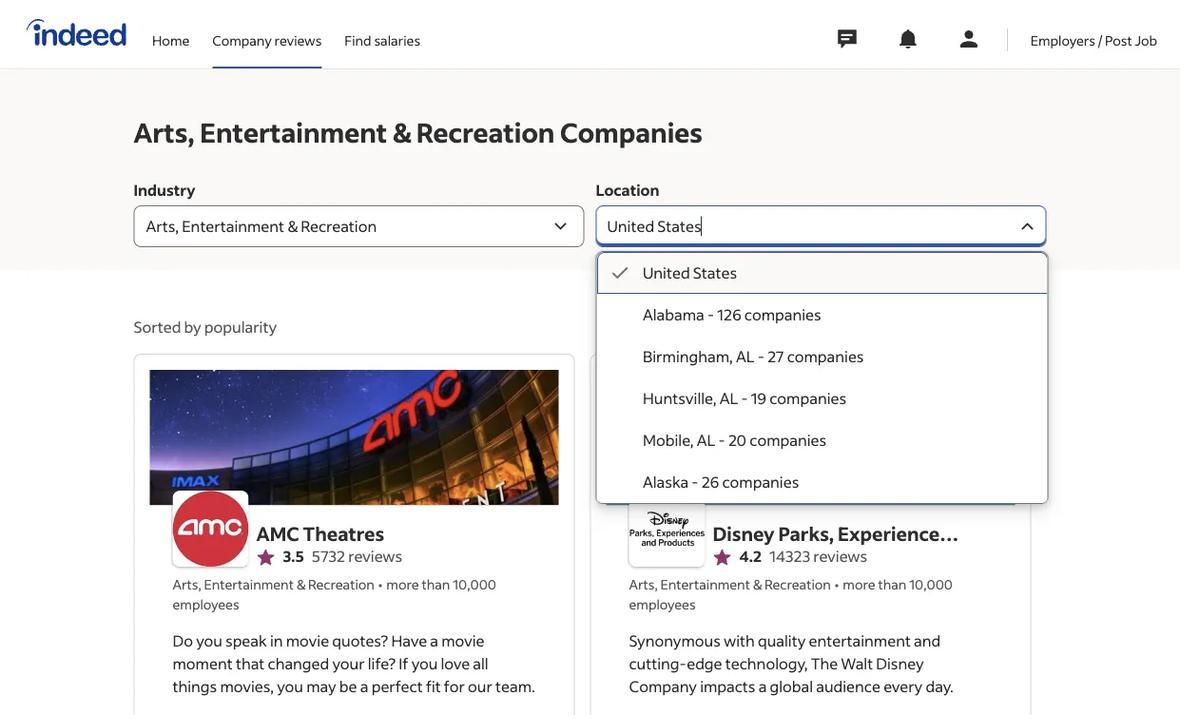 Task type: describe. For each thing, give the bounding box(es) containing it.
alaska
[[643, 472, 688, 492]]

more than 10,000 employees for parks,
[[629, 576, 953, 613]]

audience
[[816, 677, 881, 696]]

changed
[[268, 654, 329, 673]]

location
[[596, 180, 660, 200]]

parks,
[[779, 521, 834, 546]]

walt
[[841, 654, 873, 673]]

mobile,
[[643, 430, 693, 450]]

fit
[[426, 677, 441, 696]]

may
[[306, 677, 336, 696]]

birmingham,
[[643, 347, 733, 366]]

1 vertical spatial you
[[412, 654, 438, 673]]

19
[[751, 389, 766, 408]]

than for disney parks, experiences and products
[[878, 576, 907, 593]]

disney parks, experiences and products
[[713, 521, 949, 575]]

with
[[724, 631, 755, 651]]

than for amc theatres
[[422, 576, 450, 593]]

quality
[[758, 631, 806, 651]]

arts, up 'do' on the bottom of the page
[[173, 576, 201, 593]]

your
[[332, 654, 365, 673]]

huntsville,
[[643, 389, 716, 408]]

Location text field
[[596, 205, 1016, 247]]

arts, entertainment & recreation button
[[134, 205, 585, 247]]

find salaries
[[345, 31, 420, 49]]

and inside the synonymous with quality entertainment and cutting-edge technology, the walt disney company impacts a global audience every day.
[[914, 631, 941, 651]]

in
[[270, 631, 283, 651]]

by
[[184, 317, 201, 337]]

have
[[391, 631, 427, 651]]

speak
[[225, 631, 267, 651]]

arts, inside dropdown button
[[146, 216, 179, 236]]

and inside the disney parks, experiences and products
[[713, 550, 748, 575]]

4.2
[[740, 546, 762, 566]]

home link
[[152, 0, 190, 65]]

find
[[345, 31, 372, 49]]

5732
[[312, 546, 345, 566]]

4.2 14323 reviews
[[740, 546, 868, 566]]

recreation inside dropdown button
[[301, 216, 377, 236]]

synonymous with quality entertainment and cutting-edge technology, the walt disney company impacts a global audience every day.
[[629, 631, 954, 696]]

3.5 5732 reviews
[[283, 546, 403, 566]]

find salaries link
[[345, 0, 420, 65]]

notifications unread count 0 image
[[897, 28, 920, 50]]

do you speak in movie quotes? have a movie moment that changed your life? if you love all things movies, you may be a perfect fit for our team.
[[173, 631, 535, 696]]

huntsville, al - 19 companies
[[643, 389, 846, 408]]

company reviews link
[[212, 0, 322, 65]]

amc theatres link
[[256, 519, 403, 548]]

theatres
[[303, 521, 384, 546]]

birmingham, al - 27 companies
[[643, 347, 864, 366]]

alaska - 26 companies
[[643, 472, 799, 492]]

every
[[884, 677, 923, 696]]

more for parks,
[[843, 576, 876, 593]]

al for mobile,
[[697, 430, 715, 450]]

• for parks,
[[835, 576, 839, 593]]

products
[[751, 550, 833, 575]]

20
[[728, 430, 746, 450]]

home
[[152, 31, 190, 49]]

companies for 19
[[769, 389, 846, 408]]

quotes?
[[332, 631, 388, 651]]

0 horizontal spatial reviews
[[275, 31, 322, 49]]

alabama
[[643, 305, 704, 324]]

arts, down the 'disney parks, experiences and products' image
[[629, 576, 658, 593]]

26
[[701, 472, 719, 492]]

- for 19
[[741, 389, 748, 408]]

for
[[444, 677, 465, 696]]

employers
[[1031, 31, 1096, 49]]

life?
[[368, 654, 396, 673]]

disney parks, experiences and products image
[[629, 491, 705, 567]]

synonymous
[[629, 631, 721, 651]]

employers / post job link
[[1031, 0, 1158, 65]]

companies for 27
[[787, 347, 864, 366]]

14323 reviews link
[[770, 546, 868, 567]]

companies for 20
[[749, 430, 826, 450]]

team.
[[496, 677, 535, 696]]

arts, entertainment & recreation companies
[[134, 115, 703, 149]]

do
[[173, 631, 193, 651]]

entertainment inside dropdown button
[[182, 216, 285, 236]]

companies down "20"
[[722, 472, 799, 492]]

- left 26
[[691, 472, 698, 492]]

impacts
[[700, 677, 756, 696]]

1 movie from the left
[[286, 631, 329, 651]]

mobile, al - 20 companies
[[643, 430, 826, 450]]

the
[[811, 654, 838, 673]]

0 horizontal spatial company
[[212, 31, 272, 49]]

technology,
[[726, 654, 808, 673]]

disney inside the synonymous with quality entertainment and cutting-edge technology, the walt disney company impacts a global audience every day.
[[876, 654, 924, 673]]

14323
[[770, 546, 811, 566]]

a inside the synonymous with quality entertainment and cutting-edge technology, the walt disney company impacts a global audience every day.
[[759, 677, 767, 696]]

& inside dropdown button
[[288, 216, 298, 236]]

post
[[1105, 31, 1133, 49]]



Task type: vqa. For each thing, say whether or not it's contained in the screenshot.
Save this job icon
no



Task type: locate. For each thing, give the bounding box(es) containing it.
company inside the synonymous with quality entertainment and cutting-edge technology, the walt disney company impacts a global audience every day.
[[629, 677, 697, 696]]

more down disney parks, experiences and products link
[[843, 576, 876, 593]]

perfect
[[372, 677, 423, 696]]

2 10,000 from the left
[[910, 576, 953, 593]]

0 horizontal spatial disney
[[713, 521, 775, 546]]

than down experiences
[[878, 576, 907, 593]]

our
[[468, 677, 493, 696]]

•
[[378, 576, 383, 593], [835, 576, 839, 593]]

0 horizontal spatial more than 10,000 employees
[[173, 576, 497, 613]]

&
[[393, 115, 411, 149], [288, 216, 298, 236], [296, 576, 305, 593], [753, 576, 762, 593]]

0 horizontal spatial employees
[[173, 596, 239, 613]]

company
[[212, 31, 272, 49], [629, 677, 697, 696]]

2 horizontal spatial reviews
[[814, 546, 868, 566]]

arts, entertainment & recreation inside dropdown button
[[146, 216, 377, 236]]

• down 14323 reviews 'link'
[[835, 576, 839, 593]]

movies,
[[220, 677, 274, 696]]

amc
[[256, 521, 299, 546]]

arts, entertainment & recreation for amc theatres
[[173, 576, 375, 593]]

and
[[713, 550, 748, 575], [914, 631, 941, 651]]

- left "20"
[[718, 430, 725, 450]]

than up have
[[422, 576, 450, 593]]

companies
[[560, 115, 703, 149]]

0 horizontal spatial movie
[[286, 631, 329, 651]]

movie
[[286, 631, 329, 651], [442, 631, 485, 651]]

2 than from the left
[[878, 576, 907, 593]]

location list box
[[597, 252, 1048, 503]]

states
[[693, 263, 737, 283]]

be
[[339, 677, 357, 696]]

more than 10,000 employees for theatres
[[173, 576, 497, 613]]

27
[[767, 347, 784, 366]]

more than 10,000 employees down "products"
[[629, 576, 953, 613]]

popularity
[[204, 317, 277, 337]]

1 • from the left
[[378, 576, 383, 593]]

job
[[1135, 31, 1158, 49]]

0 horizontal spatial a
[[360, 677, 369, 696]]

companies right 27
[[787, 347, 864, 366]]

2 more from the left
[[843, 576, 876, 593]]

2 vertical spatial al
[[697, 430, 715, 450]]

- left 126
[[707, 305, 714, 324]]

al left 27
[[736, 347, 754, 366]]

126
[[717, 305, 741, 324]]

1 horizontal spatial you
[[277, 677, 303, 696]]

1 vertical spatial company
[[629, 677, 697, 696]]

1 employees from the left
[[173, 596, 239, 613]]

1 more from the left
[[387, 576, 419, 593]]

employers / post job
[[1031, 31, 1158, 49]]

0 horizontal spatial you
[[196, 631, 222, 651]]

alabama - 126 companies
[[643, 305, 821, 324]]

salaries
[[374, 31, 420, 49]]

employees for amc theatres
[[173, 596, 239, 613]]

1 horizontal spatial company
[[629, 677, 697, 696]]

arts,
[[134, 115, 195, 149], [146, 216, 179, 236], [173, 576, 201, 593], [629, 576, 658, 593]]

company down cutting-
[[629, 677, 697, 696]]

messages unread count 0 image
[[835, 20, 860, 58]]

- for 27
[[757, 347, 764, 366]]

arts, down the industry
[[146, 216, 179, 236]]

al left "20"
[[697, 430, 715, 450]]

things
[[173, 677, 217, 696]]

arts, entertainment & recreation for disney parks, experiences and products
[[629, 576, 831, 593]]

entertainment
[[200, 115, 387, 149], [182, 216, 285, 236], [204, 576, 294, 593], [661, 576, 750, 593]]

0 horizontal spatial and
[[713, 550, 748, 575]]

companies right 19
[[769, 389, 846, 408]]

global
[[770, 677, 813, 696]]

more down 5732 reviews link at the left bottom
[[387, 576, 419, 593]]

1 more than 10,000 employees from the left
[[173, 576, 497, 613]]

movie up the love
[[442, 631, 485, 651]]

1 horizontal spatial more than 10,000 employees
[[629, 576, 953, 613]]

1 horizontal spatial reviews
[[348, 546, 403, 566]]

employees up 'do' on the bottom of the page
[[173, 596, 239, 613]]

and left 14323
[[713, 550, 748, 575]]

arts, up the industry
[[134, 115, 195, 149]]

0 horizontal spatial than
[[422, 576, 450, 593]]

all
[[473, 654, 489, 673]]

/
[[1098, 31, 1103, 49]]

2 more than 10,000 employees from the left
[[629, 576, 953, 613]]

10,000
[[453, 576, 497, 593], [910, 576, 953, 593]]

a right be
[[360, 677, 369, 696]]

1 horizontal spatial movie
[[442, 631, 485, 651]]

you right if
[[412, 654, 438, 673]]

0 horizontal spatial more
[[387, 576, 419, 593]]

2 vertical spatial you
[[277, 677, 303, 696]]

reviews down parks,
[[814, 546, 868, 566]]

0 vertical spatial and
[[713, 550, 748, 575]]

united states option
[[597, 252, 1048, 294]]

1 10,000 from the left
[[453, 576, 497, 593]]

1 vertical spatial disney
[[876, 654, 924, 673]]

industry
[[134, 180, 195, 200]]

5732 reviews link
[[312, 546, 403, 567]]

companies right "20"
[[749, 430, 826, 450]]

1 horizontal spatial than
[[878, 576, 907, 593]]

sorted by popularity
[[134, 317, 277, 337]]

0 vertical spatial al
[[736, 347, 754, 366]]

- left 27
[[757, 347, 764, 366]]

1 horizontal spatial 10,000
[[910, 576, 953, 593]]

• down 5732 reviews link at the left bottom
[[378, 576, 383, 593]]

movie up the changed
[[286, 631, 329, 651]]

that
[[236, 654, 265, 673]]

more
[[387, 576, 419, 593], [843, 576, 876, 593]]

edge
[[687, 654, 723, 673]]

disney parks, experiences and products link
[[713, 519, 967, 575]]

0 vertical spatial disney
[[713, 521, 775, 546]]

reviews down 'theatres'
[[348, 546, 403, 566]]

employees up synonymous
[[629, 596, 696, 613]]

disney inside the disney parks, experiences and products
[[713, 521, 775, 546]]

0 horizontal spatial 10,000
[[453, 576, 497, 593]]

3.5
[[283, 546, 304, 566]]

2 movie from the left
[[442, 631, 485, 651]]

0 vertical spatial company
[[212, 31, 272, 49]]

1 horizontal spatial and
[[914, 631, 941, 651]]

1 vertical spatial and
[[914, 631, 941, 651]]

0 horizontal spatial •
[[378, 576, 383, 593]]

you down the changed
[[277, 677, 303, 696]]

- for 20
[[718, 430, 725, 450]]

united states
[[643, 263, 737, 283]]

companies up 27
[[744, 305, 821, 324]]

10,000 for disney parks, experiences and products
[[910, 576, 953, 593]]

employees for disney parks, experiences and products
[[629, 596, 696, 613]]

2 horizontal spatial you
[[412, 654, 438, 673]]

arts, entertainment & recreation
[[146, 216, 377, 236], [173, 576, 375, 593], [629, 576, 831, 593]]

2 horizontal spatial a
[[759, 677, 767, 696]]

reviews for disney
[[814, 546, 868, 566]]

reviews left find
[[275, 31, 322, 49]]

0 vertical spatial you
[[196, 631, 222, 651]]

experiences
[[838, 521, 949, 546]]

1 horizontal spatial employees
[[629, 596, 696, 613]]

cutting-
[[629, 654, 687, 673]]

disney
[[713, 521, 775, 546], [876, 654, 924, 673]]

10,000 down experiences
[[910, 576, 953, 593]]

10,000 for amc theatres
[[453, 576, 497, 593]]

you
[[196, 631, 222, 651], [412, 654, 438, 673], [277, 677, 303, 696]]

more for theatres
[[387, 576, 419, 593]]

al left 19
[[719, 389, 738, 408]]

al for huntsville,
[[719, 389, 738, 408]]

united
[[643, 263, 690, 283]]

love
[[441, 654, 470, 673]]

sorted
[[134, 317, 181, 337]]

if
[[399, 654, 408, 673]]

than
[[422, 576, 450, 593], [878, 576, 907, 593]]

2 employees from the left
[[629, 596, 696, 613]]

company right home
[[212, 31, 272, 49]]

1 horizontal spatial disney
[[876, 654, 924, 673]]

- left 19
[[741, 389, 748, 408]]

amc theatres
[[256, 521, 384, 546]]

more than 10,000 employees down the 5732
[[173, 576, 497, 613]]

• for theatres
[[378, 576, 383, 593]]

a down technology,
[[759, 677, 767, 696]]

and up day.
[[914, 631, 941, 651]]

moment
[[173, 654, 233, 673]]

10,000 up the all
[[453, 576, 497, 593]]

company reviews
[[212, 31, 322, 49]]

recreation
[[416, 115, 555, 149], [301, 216, 377, 236], [308, 576, 375, 593], [765, 576, 831, 593]]

1 vertical spatial al
[[719, 389, 738, 408]]

1 than from the left
[[422, 576, 450, 593]]

amc theatres image
[[173, 491, 249, 567]]

employees
[[173, 596, 239, 613], [629, 596, 696, 613]]

companies
[[744, 305, 821, 324], [787, 347, 864, 366], [769, 389, 846, 408], [749, 430, 826, 450], [722, 472, 799, 492]]

reviews for amc
[[348, 546, 403, 566]]

disney up '4.2'
[[713, 521, 775, 546]]

1 horizontal spatial a
[[430, 631, 439, 651]]

entertainment
[[809, 631, 911, 651]]

a right have
[[430, 631, 439, 651]]

toggle menu image
[[1016, 215, 1039, 238]]

al for birmingham,
[[736, 347, 754, 366]]

day.
[[926, 677, 954, 696]]

1 horizontal spatial more
[[843, 576, 876, 593]]

-
[[707, 305, 714, 324], [757, 347, 764, 366], [741, 389, 748, 408], [718, 430, 725, 450], [691, 472, 698, 492]]

disney up every
[[876, 654, 924, 673]]

a
[[430, 631, 439, 651], [360, 677, 369, 696], [759, 677, 767, 696]]

2 • from the left
[[835, 576, 839, 593]]

1 horizontal spatial •
[[835, 576, 839, 593]]

you up moment
[[196, 631, 222, 651]]

account image
[[958, 28, 981, 50]]



